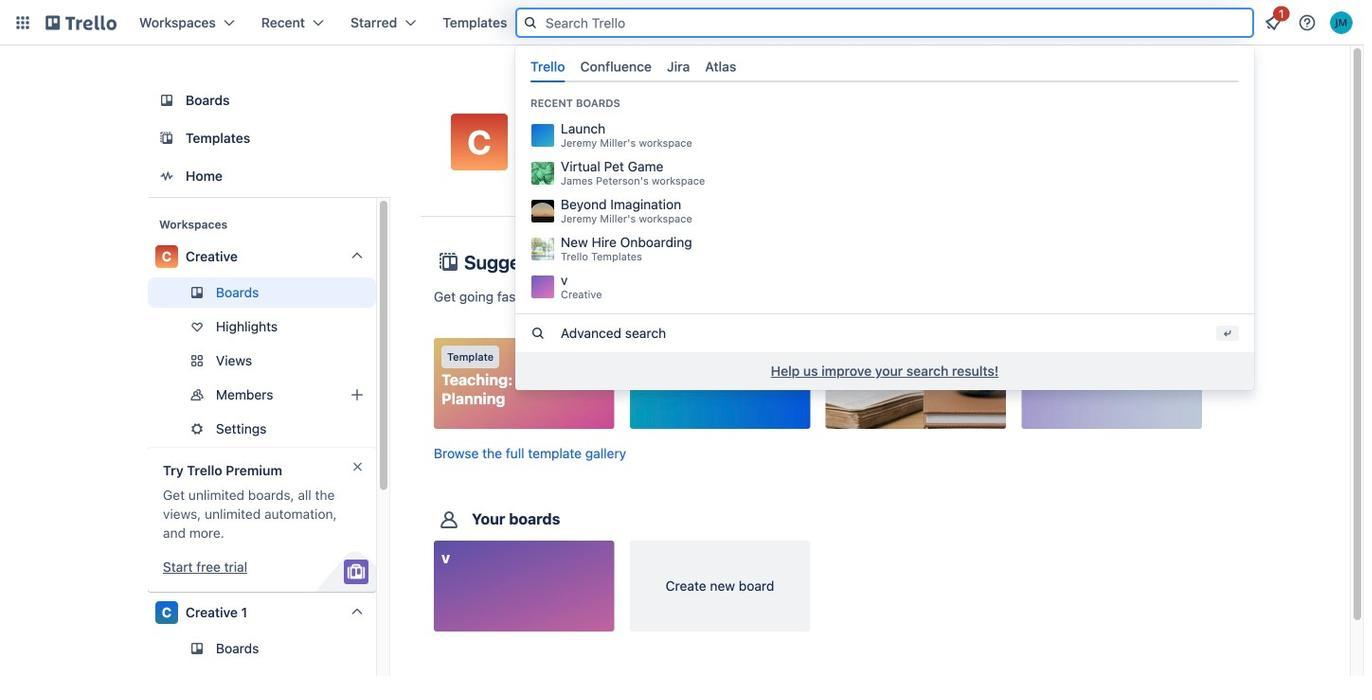 Task type: describe. For each thing, give the bounding box(es) containing it.
Search Trello field
[[516, 8, 1255, 38]]

3 tab from the left
[[660, 51, 698, 83]]

2 forward image from the top
[[372, 418, 395, 441]]

1 notification image
[[1262, 11, 1285, 34]]

1 tab from the left
[[523, 51, 573, 83]]

4 tab from the left
[[698, 51, 744, 83]]

1 forward image from the top
[[372, 384, 395, 407]]



Task type: locate. For each thing, give the bounding box(es) containing it.
home image
[[155, 165, 178, 188]]

add image
[[346, 384, 369, 407]]

tab
[[523, 51, 573, 83], [573, 51, 660, 83], [660, 51, 698, 83], [698, 51, 744, 83]]

template board image
[[155, 127, 178, 150]]

tab list
[[523, 51, 1247, 83]]

jeremy miller (jeremymiller198) image
[[1331, 11, 1353, 34]]

forward image down forward icon
[[372, 418, 395, 441]]

primary element
[[0, 0, 1365, 45]]

0 vertical spatial forward image
[[372, 384, 395, 407]]

forward image right add icon
[[372, 384, 395, 407]]

forward image
[[372, 384, 395, 407], [372, 418, 395, 441]]

2 tab from the left
[[573, 51, 660, 83]]

back to home image
[[45, 8, 117, 38]]

search image
[[523, 15, 538, 30]]

open information menu image
[[1299, 13, 1317, 32]]

1 vertical spatial forward image
[[372, 418, 395, 441]]

advanced search image
[[531, 326, 546, 341]]

board image
[[155, 89, 178, 112]]

forward image
[[372, 350, 395, 372]]



Task type: vqa. For each thing, say whether or not it's contained in the screenshot.
sm 'icon'
no



